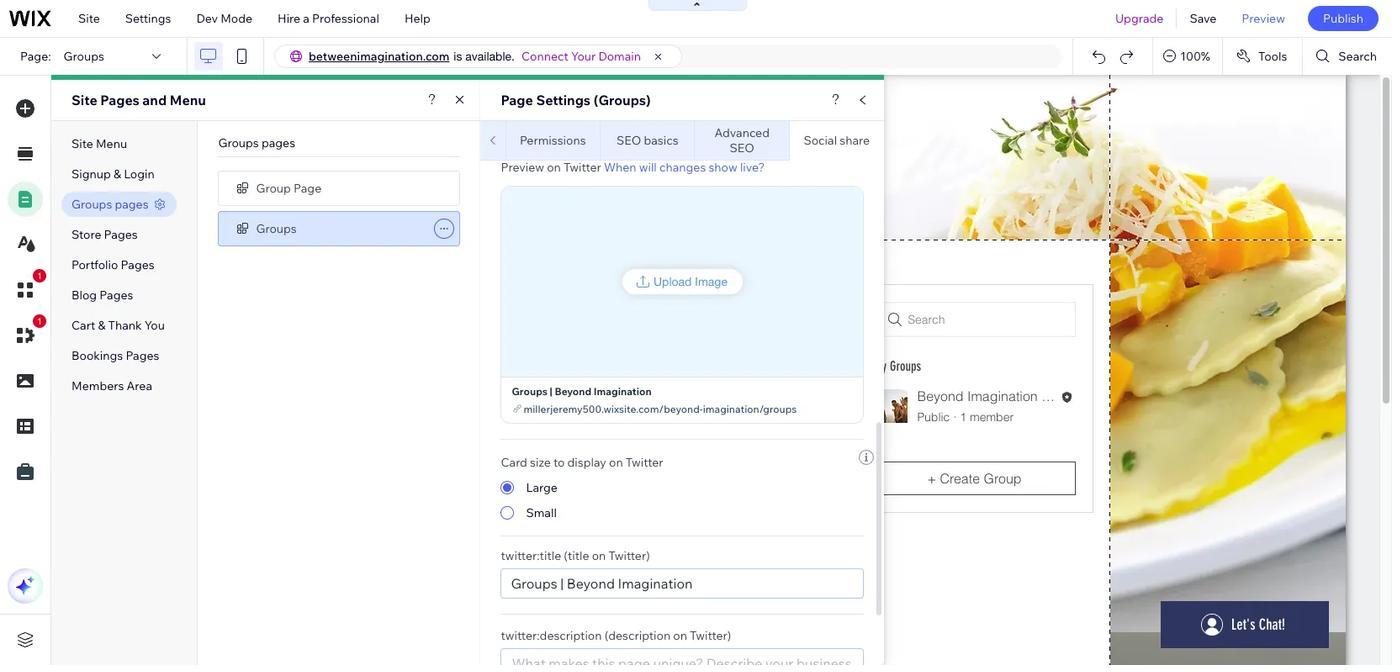 Task type: describe. For each thing, give the bounding box(es) containing it.
0 horizontal spatial groups pages
[[72, 197, 149, 212]]

save button
[[1177, 0, 1229, 37]]

you
[[145, 318, 165, 333]]

area
[[127, 379, 152, 394]]

site pages and menu
[[72, 92, 206, 109]]

members
[[72, 379, 124, 394]]

beyond
[[555, 385, 591, 398]]

millerjeremy500.wixsite.com/beyond-imagination/groups
[[524, 403, 797, 416]]

mode
[[220, 11, 252, 26]]

a
[[303, 11, 309, 26]]

site for site
[[78, 11, 100, 26]]

store pages
[[72, 227, 138, 242]]

1 horizontal spatial page
[[501, 92, 533, 109]]

store
[[72, 227, 101, 242]]

pages for bookings
[[126, 348, 159, 363]]

card size to display on twitter
[[501, 455, 663, 470]]

100%
[[1180, 49, 1210, 64]]

will
[[639, 160, 657, 175]]

preview button
[[1229, 0, 1298, 37]]

imagination
[[594, 385, 652, 398]]

1 horizontal spatial groups pages
[[218, 135, 295, 151]]

tools
[[1258, 49, 1287, 64]]

is available. connect your domain
[[454, 49, 641, 64]]

blog pages
[[72, 288, 133, 303]]

hire
[[278, 11, 300, 26]]

show
[[709, 160, 738, 175]]

millerjeremy500.wixsite.com/beyond-
[[524, 403, 703, 416]]

dev
[[196, 11, 218, 26]]

0 vertical spatial twitter
[[564, 160, 601, 175]]

bookings pages
[[72, 348, 159, 363]]

on up what makes this page unique? describe your business and the content of this page text box
[[673, 628, 687, 644]]

and
[[142, 92, 167, 109]]

basics
[[644, 133, 678, 148]]

your
[[571, 49, 596, 64]]

signup
[[72, 167, 111, 182]]

twitter) for twitter:description (description on twitter)
[[690, 628, 731, 644]]

permissions
[[520, 133, 586, 148]]

cart & thank you
[[72, 318, 165, 333]]

login
[[124, 167, 155, 182]]

pages for site
[[100, 92, 139, 109]]

display
[[567, 455, 606, 470]]

(description
[[605, 628, 671, 644]]

search button
[[1303, 38, 1392, 75]]

social
[[804, 133, 837, 148]]

tooltip image
[[859, 547, 874, 562]]

portfolio
[[72, 257, 118, 273]]

blog
[[72, 288, 97, 303]]

0 horizontal spatial settings
[[125, 11, 171, 26]]

groups | beyond imagination
[[512, 385, 652, 398]]

preview for preview on twitter when will changes show live?
[[501, 160, 544, 175]]

on down permissions
[[547, 160, 561, 175]]

twitter:description
[[501, 628, 602, 644]]

(groups)
[[594, 92, 651, 109]]

1 horizontal spatial pages
[[262, 135, 295, 151]]

0 horizontal spatial menu
[[96, 136, 127, 151]]

social share
[[804, 133, 870, 148]]

upload
[[654, 275, 692, 289]]

group page
[[256, 180, 322, 196]]

when
[[604, 160, 636, 175]]

dev mode
[[196, 11, 252, 26]]

card
[[501, 455, 527, 470]]



Task type: locate. For each thing, give the bounding box(es) containing it.
2 1 from the top
[[37, 316, 42, 326]]

1
[[37, 271, 42, 281], [37, 316, 42, 326]]

menu
[[170, 92, 206, 109], [96, 136, 127, 151]]

& right cart
[[98, 318, 106, 333]]

groups left the | in the bottom left of the page
[[512, 385, 548, 398]]

on
[[547, 160, 561, 175], [609, 455, 623, 470], [592, 548, 606, 564], [673, 628, 687, 644]]

members area
[[72, 379, 152, 394]]

Search engines may show a different title text field
[[501, 569, 864, 599]]

0 vertical spatial menu
[[170, 92, 206, 109]]

twitter:description (description on twitter)
[[501, 628, 731, 644]]

1 vertical spatial twitter)
[[690, 628, 731, 644]]

preview for preview
[[1242, 11, 1285, 26]]

image
[[695, 275, 728, 289]]

1 vertical spatial 1
[[37, 316, 42, 326]]

twitter) up what makes this page unique? describe your business and the content of this page text box
[[690, 628, 731, 644]]

groups down signup at the left top
[[72, 197, 112, 212]]

1 left portfolio
[[37, 271, 42, 281]]

1 horizontal spatial settings
[[536, 92, 591, 109]]

1 vertical spatial pages
[[115, 197, 149, 212]]

0 horizontal spatial twitter)
[[609, 548, 650, 564]]

available.
[[465, 50, 515, 63]]

pages
[[100, 92, 139, 109], [104, 227, 138, 242], [121, 257, 155, 273], [99, 288, 133, 303], [126, 348, 159, 363]]

pages
[[262, 135, 295, 151], [115, 197, 149, 212]]

preview inside button
[[1242, 11, 1285, 26]]

site for site menu
[[72, 136, 93, 151]]

1 vertical spatial site
[[72, 92, 97, 109]]

preview up tools "button"
[[1242, 11, 1285, 26]]

on right display
[[609, 455, 623, 470]]

& for signup
[[113, 167, 121, 182]]

|
[[550, 385, 553, 398]]

thank
[[108, 318, 142, 333]]

0 horizontal spatial seo
[[617, 133, 641, 148]]

help
[[405, 11, 430, 26]]

2 vertical spatial site
[[72, 136, 93, 151]]

& for cart
[[98, 318, 106, 333]]

portfolio pages
[[72, 257, 155, 273]]

What makes this page unique? Describe your business and the content of this page text field
[[501, 649, 864, 665]]

groups pages down signup & login
[[72, 197, 149, 212]]

twitter down 'millerjeremy500.wixsite.com/beyond-imagination/groups'
[[626, 455, 663, 470]]

seo up the preview on twitter when will changes show live?
[[617, 133, 641, 148]]

1 horizontal spatial twitter
[[626, 455, 663, 470]]

domain
[[598, 49, 641, 64]]

pages up portfolio pages
[[104, 227, 138, 242]]

share
[[840, 133, 870, 148]]

on right (title
[[592, 548, 606, 564]]

2 1 button from the top
[[8, 315, 46, 353]]

hire a professional
[[278, 11, 379, 26]]

connect
[[521, 49, 568, 64]]

page
[[501, 92, 533, 109], [294, 180, 322, 196]]

& left login
[[113, 167, 121, 182]]

1 vertical spatial preview
[[501, 160, 544, 175]]

preview on twitter when will changes show live?
[[501, 160, 765, 175]]

small
[[526, 506, 557, 521]]

twitter)
[[609, 548, 650, 564], [690, 628, 731, 644]]

pages for store
[[104, 227, 138, 242]]

page settings (groups)
[[501, 92, 651, 109]]

groups
[[64, 49, 104, 64], [218, 135, 259, 151], [72, 197, 112, 212], [256, 221, 297, 236], [512, 385, 548, 398]]

groups down group
[[256, 221, 297, 236]]

100% button
[[1153, 38, 1222, 75]]

twitter
[[564, 160, 601, 175], [626, 455, 663, 470]]

1 vertical spatial page
[[294, 180, 322, 196]]

cart
[[72, 318, 95, 333]]

1 vertical spatial twitter
[[626, 455, 663, 470]]

preview
[[1242, 11, 1285, 26], [501, 160, 544, 175]]

site menu
[[72, 136, 127, 151]]

0 vertical spatial page
[[501, 92, 533, 109]]

advanced seo
[[715, 125, 770, 156]]

0 vertical spatial groups pages
[[218, 135, 295, 151]]

changes
[[659, 160, 706, 175]]

0 horizontal spatial &
[[98, 318, 106, 333]]

save
[[1190, 11, 1217, 26]]

settings up permissions
[[536, 92, 591, 109]]

pages right portfolio
[[121, 257, 155, 273]]

groups pages up group
[[218, 135, 295, 151]]

pages left and
[[100, 92, 139, 109]]

when will changes show live? link
[[604, 160, 765, 175]]

to
[[553, 455, 565, 470]]

0 horizontal spatial twitter
[[564, 160, 601, 175]]

1 vertical spatial menu
[[96, 136, 127, 151]]

0 vertical spatial site
[[78, 11, 100, 26]]

seo
[[617, 133, 641, 148], [730, 140, 754, 156]]

pages down login
[[115, 197, 149, 212]]

1 vertical spatial &
[[98, 318, 106, 333]]

0 vertical spatial preview
[[1242, 11, 1285, 26]]

1 horizontal spatial &
[[113, 167, 121, 182]]

1 horizontal spatial seo
[[730, 140, 754, 156]]

upload image
[[654, 275, 728, 289]]

1 horizontal spatial twitter)
[[690, 628, 731, 644]]

twitter:title
[[501, 548, 561, 564]]

seo basics
[[617, 133, 678, 148]]

page down available.
[[501, 92, 533, 109]]

preview down permissions
[[501, 160, 544, 175]]

menu right and
[[170, 92, 206, 109]]

0 vertical spatial 1 button
[[8, 269, 46, 308]]

0 horizontal spatial page
[[294, 180, 322, 196]]

(title
[[564, 548, 589, 564]]

signup & login
[[72, 167, 155, 182]]

1 horizontal spatial preview
[[1242, 11, 1285, 26]]

1 vertical spatial groups pages
[[72, 197, 149, 212]]

menu up signup & login
[[96, 136, 127, 151]]

imagination/groups
[[703, 403, 797, 416]]

site for site pages and menu
[[72, 92, 97, 109]]

group
[[256, 180, 291, 196]]

site
[[78, 11, 100, 26], [72, 92, 97, 109], [72, 136, 93, 151]]

page right group
[[294, 180, 322, 196]]

0 vertical spatial settings
[[125, 11, 171, 26]]

1 vertical spatial settings
[[536, 92, 591, 109]]

live?
[[740, 160, 765, 175]]

0 vertical spatial &
[[113, 167, 121, 182]]

&
[[113, 167, 121, 182], [98, 318, 106, 333]]

seo inside advanced seo
[[730, 140, 754, 156]]

0 vertical spatial twitter)
[[609, 548, 650, 564]]

bookings
[[72, 348, 123, 363]]

upgrade
[[1115, 11, 1164, 26]]

is
[[454, 50, 462, 63]]

twitter left when on the top left of page
[[564, 160, 601, 175]]

betweenimagination.com
[[309, 49, 450, 64]]

twitter) for twitter:title (title on twitter)
[[609, 548, 650, 564]]

tools button
[[1223, 38, 1302, 75]]

search
[[1339, 49, 1377, 64]]

1 horizontal spatial menu
[[170, 92, 206, 109]]

1 1 button from the top
[[8, 269, 46, 308]]

0 vertical spatial 1
[[37, 271, 42, 281]]

professional
[[312, 11, 379, 26]]

1 left cart
[[37, 316, 42, 326]]

pages up group
[[262, 135, 295, 151]]

1 1 from the top
[[37, 271, 42, 281]]

settings
[[125, 11, 171, 26], [536, 92, 591, 109]]

advanced
[[715, 125, 770, 140]]

publish button
[[1308, 6, 1379, 31]]

1 button
[[8, 269, 46, 308], [8, 315, 46, 353]]

seo up live? in the top right of the page
[[730, 140, 754, 156]]

pages up the cart & thank you
[[99, 288, 133, 303]]

groups up group
[[218, 135, 259, 151]]

0 horizontal spatial preview
[[501, 160, 544, 175]]

publish
[[1323, 11, 1364, 26]]

pages up area on the left bottom
[[126, 348, 159, 363]]

groups pages
[[218, 135, 295, 151], [72, 197, 149, 212]]

0 horizontal spatial pages
[[115, 197, 149, 212]]

large
[[526, 480, 558, 495]]

groups up site pages and menu
[[64, 49, 104, 64]]

size
[[530, 455, 551, 470]]

1 button left blog on the top
[[8, 269, 46, 308]]

pages for portfolio
[[121, 257, 155, 273]]

1 vertical spatial 1 button
[[8, 315, 46, 353]]

twitter) right (title
[[609, 548, 650, 564]]

0 vertical spatial pages
[[262, 135, 295, 151]]

1 button left cart
[[8, 315, 46, 353]]

pages for blog
[[99, 288, 133, 303]]

twitter:title (title on twitter)
[[501, 548, 650, 564]]

settings left dev
[[125, 11, 171, 26]]



Task type: vqa. For each thing, say whether or not it's contained in the screenshot.
first the 1 BUTTON from the top of the page
yes



